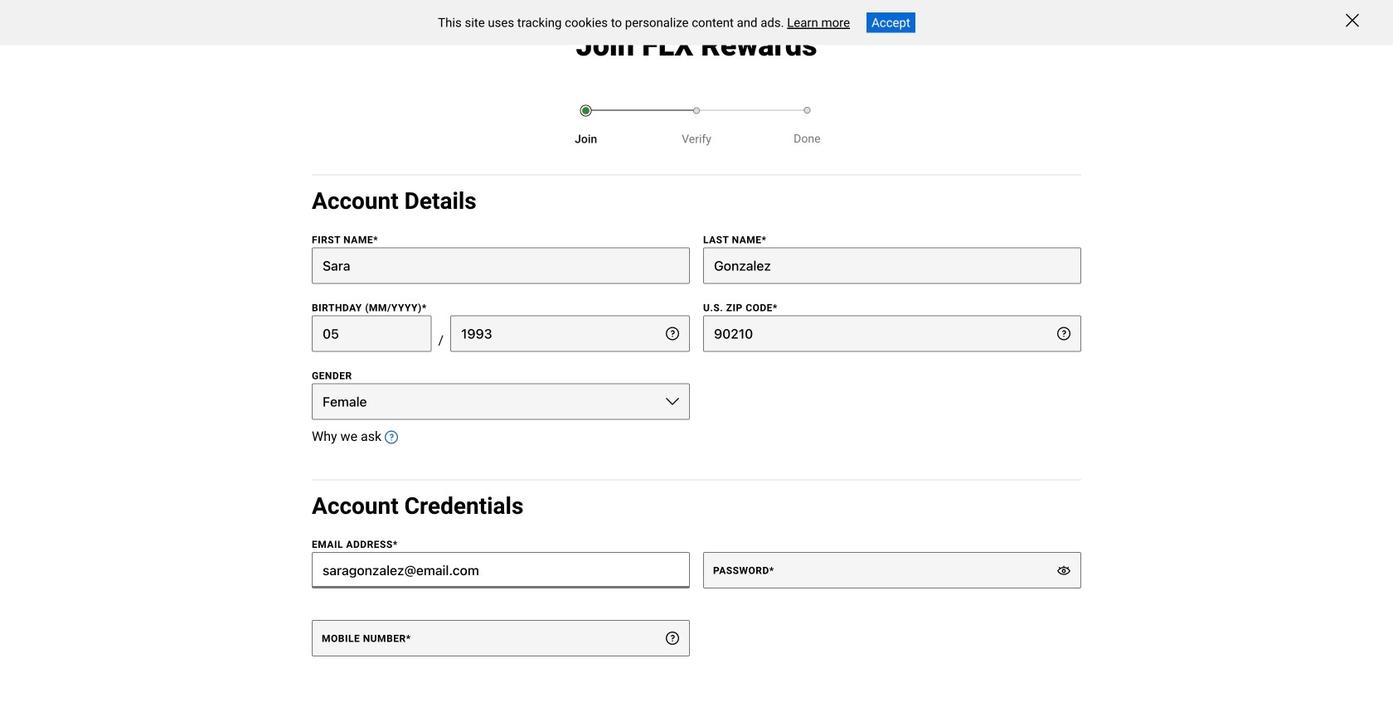 Task type: describe. For each thing, give the bounding box(es) containing it.
show password image
[[1057, 564, 1070, 577]]

close image
[[1346, 14, 1359, 27]]



Task type: locate. For each thing, give the bounding box(es) containing it.
None telephone field
[[312, 620, 690, 657]]

None text field
[[703, 247, 1081, 284], [703, 315, 1081, 352], [703, 247, 1081, 284], [703, 315, 1081, 352]]

required element
[[373, 234, 378, 246], [762, 234, 767, 246], [773, 302, 778, 314], [393, 539, 398, 551], [769, 565, 774, 577], [406, 633, 411, 645]]

active image
[[580, 105, 592, 117]]

None text field
[[312, 247, 690, 284], [312, 315, 432, 352], [450, 315, 690, 352], [312, 247, 690, 284], [312, 315, 432, 352], [450, 315, 690, 352]]

None email field
[[312, 552, 690, 589]]

more information image
[[666, 327, 679, 340], [1057, 327, 1070, 340], [385, 431, 398, 444]]

0 horizontal spatial more information image
[[385, 431, 398, 444]]

more information image
[[666, 632, 679, 645]]

inactive image
[[693, 107, 700, 114]]

None password field
[[703, 552, 1081, 589]]

cookie banner region
[[0, 0, 1393, 45]]

inactive image
[[804, 107, 810, 114]]

2 horizontal spatial more information image
[[1057, 327, 1070, 340]]

1 horizontal spatial more information image
[[666, 327, 679, 340]]



Task type: vqa. For each thing, say whether or not it's contained in the screenshot.
password field
yes



